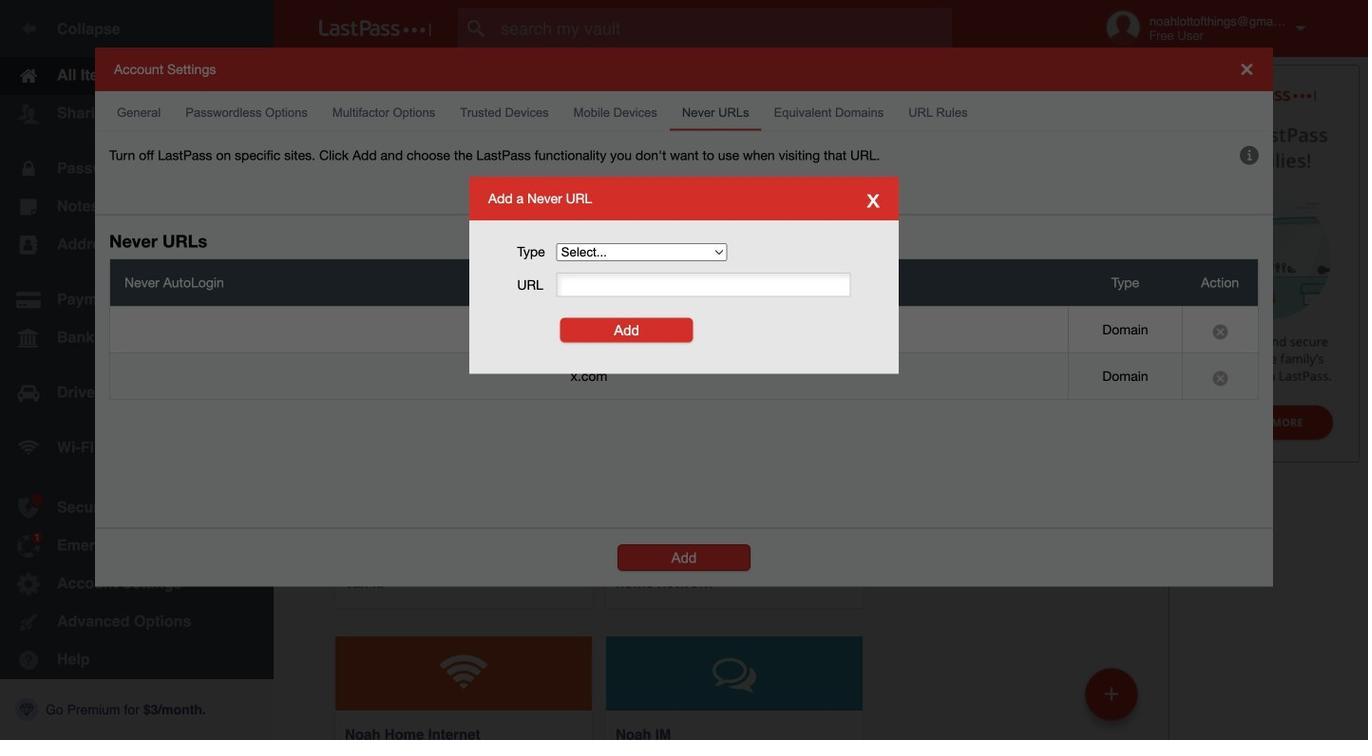 Task type: vqa. For each thing, say whether or not it's contained in the screenshot.
New item "element"
no



Task type: describe. For each thing, give the bounding box(es) containing it.
Search search field
[[458, 8, 990, 49]]

new item navigation
[[1079, 663, 1150, 740]]

lastpass image
[[319, 20, 432, 37]]



Task type: locate. For each thing, give the bounding box(es) containing it.
search my vault text field
[[458, 8, 990, 49]]

new item image
[[1105, 688, 1119, 701]]

main navigation navigation
[[0, 0, 274, 740]]

vault options navigation
[[274, 105, 1169, 162]]



